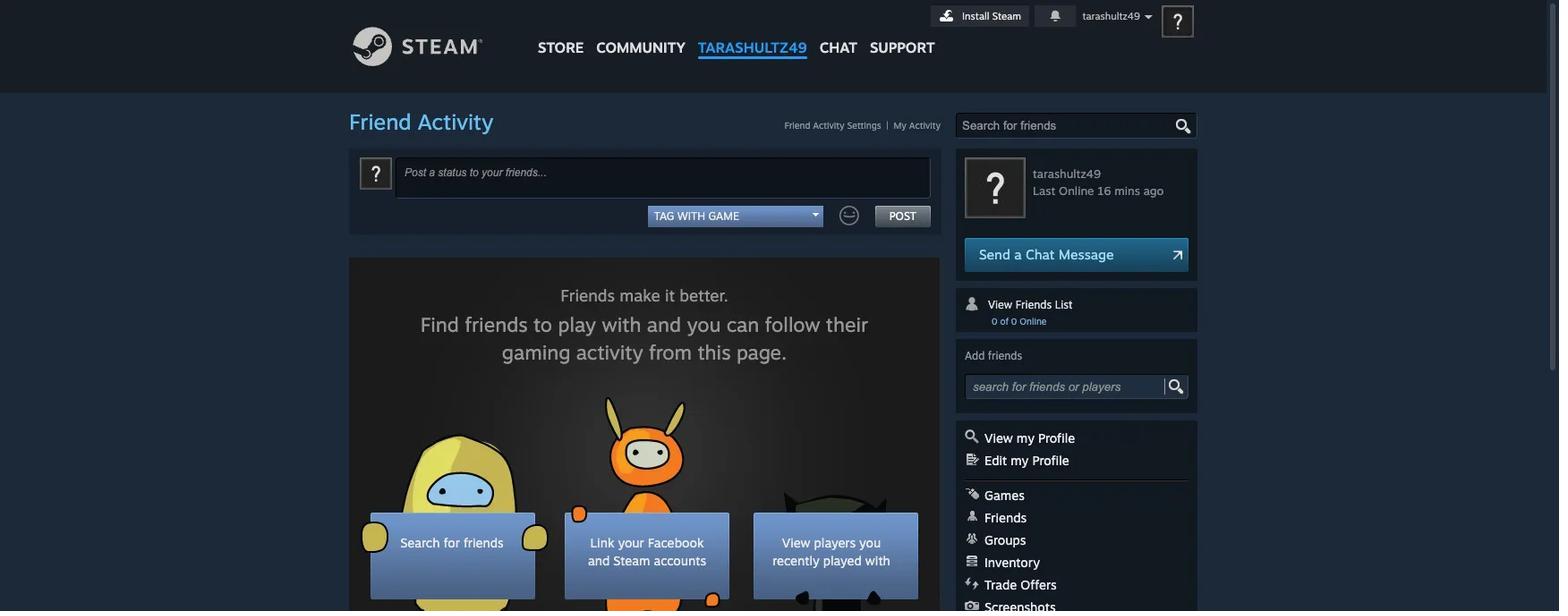 Task type: vqa. For each thing, say whether or not it's contained in the screenshot.
left you
yes



Task type: locate. For each thing, give the bounding box(es) containing it.
game
[[709, 210, 740, 223]]

0 horizontal spatial chat
[[820, 39, 858, 56]]

2 vertical spatial view
[[782, 536, 811, 551]]

1 horizontal spatial friend
[[785, 120, 811, 131]]

and down link
[[588, 553, 610, 569]]

1 horizontal spatial activity
[[813, 120, 845, 131]]

0 vertical spatial tarashultz49
[[1083, 10, 1141, 22]]

follow
[[765, 313, 821, 337]]

friend activity settings link
[[785, 120, 884, 131]]

you up the played
[[860, 536, 881, 551]]

view up recently
[[782, 536, 811, 551]]

friend activity settings | my activity
[[785, 120, 941, 131]]

view
[[989, 298, 1013, 312], [985, 431, 1014, 446], [782, 536, 811, 551]]

steam inside link your facebook and steam accounts
[[614, 553, 651, 569]]

0 horizontal spatial you
[[687, 313, 721, 337]]

profile down view my profile
[[1033, 453, 1070, 468]]

and inside link your facebook and steam accounts
[[588, 553, 610, 569]]

link your facebook and steam accounts link
[[580, 535, 715, 606]]

0 horizontal spatial steam
[[614, 553, 651, 569]]

1 horizontal spatial you
[[860, 536, 881, 551]]

2 vertical spatial tarashultz49
[[1033, 167, 1102, 181]]

friends
[[465, 313, 528, 337], [988, 349, 1023, 363], [464, 536, 504, 551]]

chat left support
[[820, 39, 858, 56]]

1 vertical spatial with
[[866, 553, 891, 569]]

1 vertical spatial profile
[[1033, 453, 1070, 468]]

their
[[826, 313, 869, 337]]

store
[[538, 39, 584, 56]]

1 horizontal spatial online
[[1059, 184, 1095, 198]]

0 vertical spatial my
[[1017, 431, 1035, 446]]

1 vertical spatial my
[[1011, 453, 1029, 468]]

1 horizontal spatial 0
[[1012, 316, 1018, 327]]

support
[[870, 39, 935, 56]]

online right of in the bottom right of the page
[[1020, 316, 1047, 327]]

groups
[[985, 533, 1027, 548]]

1 vertical spatial online
[[1020, 316, 1047, 327]]

trade offers link
[[965, 574, 1057, 593]]

steam right install
[[993, 10, 1022, 22]]

recently
[[773, 553, 820, 569]]

0 right of in the bottom right of the page
[[1012, 316, 1018, 327]]

activity
[[418, 108, 494, 135], [813, 120, 845, 131], [910, 120, 941, 131]]

0 horizontal spatial with
[[602, 313, 642, 337]]

0 horizontal spatial activity
[[418, 108, 494, 135]]

my for view
[[1017, 431, 1035, 446]]

my
[[1017, 431, 1035, 446], [1011, 453, 1029, 468]]

friends right 'for'
[[464, 536, 504, 551]]

1 vertical spatial chat
[[1026, 246, 1055, 263]]

edit my profile
[[985, 453, 1070, 468]]

tarashultz49
[[1083, 10, 1141, 22], [698, 39, 808, 56], [1033, 167, 1102, 181]]

friend
[[349, 108, 412, 135], [785, 120, 811, 131]]

0 horizontal spatial and
[[588, 553, 610, 569]]

edit my profile link
[[965, 450, 1070, 468]]

install steam link
[[931, 5, 1030, 27]]

last
[[1033, 184, 1056, 198]]

friend for friend activity
[[349, 108, 412, 135]]

None image field
[[1173, 118, 1194, 134], [1165, 379, 1187, 395], [1173, 118, 1194, 134], [1165, 379, 1187, 395]]

search
[[400, 536, 440, 551]]

0 vertical spatial tarashultz49 link
[[692, 0, 814, 65]]

you down better.
[[687, 313, 721, 337]]

2 horizontal spatial activity
[[910, 120, 941, 131]]

1 horizontal spatial and
[[647, 313, 682, 337]]

0 vertical spatial you
[[687, 313, 721, 337]]

my for edit
[[1011, 453, 1029, 468]]

1 horizontal spatial chat
[[1026, 246, 1055, 263]]

1 horizontal spatial steam
[[993, 10, 1022, 22]]

0 vertical spatial friends
[[465, 313, 528, 337]]

0 horizontal spatial tarashultz49 link
[[692, 0, 814, 65]]

view my profile
[[985, 431, 1076, 446]]

you
[[687, 313, 721, 337], [860, 536, 881, 551]]

tarashultz49 last online 16 mins ago
[[1033, 167, 1164, 198]]

facebook
[[648, 536, 704, 551]]

friend for friend activity settings | my activity
[[785, 120, 811, 131]]

send
[[980, 246, 1011, 263]]

with up activity
[[602, 313, 642, 337]]

view up "edit"
[[985, 431, 1014, 446]]

steam
[[993, 10, 1022, 22], [614, 553, 651, 569]]

1 vertical spatial steam
[[614, 553, 651, 569]]

view up of in the bottom right of the page
[[989, 298, 1013, 312]]

chat
[[820, 39, 858, 56], [1026, 246, 1055, 263]]

activity for friend activity
[[418, 108, 494, 135]]

online left 16
[[1059, 184, 1095, 198]]

chat link
[[814, 0, 864, 61]]

link
[[591, 536, 615, 551]]

0 vertical spatial steam
[[993, 10, 1022, 22]]

profile for edit my profile
[[1033, 453, 1070, 468]]

friends inside friends make it better. find friends to play with and you can follow their gaming activity from this page.
[[465, 313, 528, 337]]

friends make it better. find friends to play with and you can follow their gaming activity from this page.
[[421, 286, 869, 364]]

with inside friends make it better. find friends to play with and you can follow their gaming activity from this page.
[[602, 313, 642, 337]]

my activity link
[[894, 120, 941, 131]]

friends inside friends make it better. find friends to play with and you can follow their gaming activity from this page.
[[561, 286, 615, 305]]

2 0 from the left
[[1012, 316, 1018, 327]]

this
[[698, 340, 731, 364]]

tarashultz49 link
[[692, 0, 814, 65], [1033, 167, 1102, 181]]

0 vertical spatial with
[[602, 313, 642, 337]]

0 horizontal spatial friend
[[349, 108, 412, 135]]

view inside view players you recently played with
[[782, 536, 811, 551]]

1 vertical spatial and
[[588, 553, 610, 569]]

support link
[[864, 0, 942, 61]]

edit
[[985, 453, 1008, 468]]

1 vertical spatial view
[[985, 431, 1014, 446]]

add friends
[[965, 349, 1023, 363]]

0
[[992, 316, 998, 327], [1012, 316, 1018, 327]]

0 left of in the bottom right of the page
[[992, 316, 998, 327]]

trade offers
[[985, 578, 1057, 593]]

1 vertical spatial tarashultz49
[[698, 39, 808, 56]]

friends up play
[[561, 286, 615, 305]]

2 vertical spatial friends
[[464, 536, 504, 551]]

friends left to
[[465, 313, 528, 337]]

None text field
[[963, 119, 1153, 133], [972, 377, 1194, 397], [963, 119, 1153, 133], [972, 377, 1194, 397]]

friends inside 'link'
[[985, 510, 1027, 526]]

make
[[620, 286, 661, 305]]

profile up edit my profile
[[1039, 431, 1076, 446]]

you inside friends make it better. find friends to play with and you can follow their gaming activity from this page.
[[687, 313, 721, 337]]

play
[[558, 313, 596, 337]]

my up 'edit my profile' link
[[1017, 431, 1035, 446]]

with
[[602, 313, 642, 337], [866, 553, 891, 569]]

online
[[1059, 184, 1095, 198], [1020, 316, 1047, 327]]

my right "edit"
[[1011, 453, 1029, 468]]

friends up groups in the bottom right of the page
[[985, 510, 1027, 526]]

view inside view friends list 0 of 0 online
[[989, 298, 1013, 312]]

tag
[[654, 210, 675, 223]]

0 vertical spatial online
[[1059, 184, 1095, 198]]

1 vertical spatial you
[[860, 536, 881, 551]]

friend activity
[[349, 108, 494, 135]]

1 vertical spatial tarashultz49 link
[[1033, 167, 1102, 181]]

friends
[[561, 286, 615, 305], [1016, 298, 1052, 312], [985, 510, 1027, 526]]

steam down your
[[614, 553, 651, 569]]

0 horizontal spatial 0
[[992, 316, 998, 327]]

played
[[824, 553, 862, 569]]

and inside friends make it better. find friends to play with and you can follow their gaming activity from this page.
[[647, 313, 682, 337]]

view for players
[[782, 536, 811, 551]]

and up from
[[647, 313, 682, 337]]

friends left list
[[1016, 298, 1052, 312]]

search for friends link
[[385, 535, 519, 606]]

view players you recently played with
[[773, 536, 891, 569]]

install
[[963, 10, 990, 22]]

settings
[[848, 120, 882, 131]]

friends right add
[[988, 349, 1023, 363]]

find
[[421, 313, 459, 337]]

1 horizontal spatial with
[[866, 553, 891, 569]]

and
[[647, 313, 682, 337], [588, 553, 610, 569]]

chat right the a
[[1026, 246, 1055, 263]]

with right the played
[[866, 553, 891, 569]]

profile
[[1039, 431, 1076, 446], [1033, 453, 1070, 468]]

friends for friends make it better. find friends to play with and you can follow their gaming activity from this page.
[[561, 286, 615, 305]]

0 vertical spatial view
[[989, 298, 1013, 312]]

0 vertical spatial and
[[647, 313, 682, 337]]

view friends list 0 of 0 online
[[989, 298, 1073, 327]]

1 horizontal spatial tarashultz49 link
[[1033, 167, 1102, 181]]

0 horizontal spatial online
[[1020, 316, 1047, 327]]

view my profile link
[[965, 427, 1076, 446]]

inventory link
[[965, 552, 1041, 570]]

0 vertical spatial profile
[[1039, 431, 1076, 446]]

search for friends
[[400, 536, 504, 551]]



Task type: describe. For each thing, give the bounding box(es) containing it.
with inside view players you recently played with
[[866, 553, 891, 569]]

accounts
[[654, 553, 707, 569]]

can
[[727, 313, 760, 337]]

with
[[678, 210, 706, 223]]

online inside view friends list 0 of 0 online
[[1020, 316, 1047, 327]]

your
[[618, 536, 645, 551]]

list
[[1056, 298, 1073, 312]]

offers
[[1021, 578, 1057, 593]]

Post a status to your friends... text field
[[403, 165, 928, 186]]

ago
[[1144, 184, 1164, 198]]

games link
[[965, 484, 1025, 503]]

from
[[649, 340, 692, 364]]

friends link
[[965, 507, 1027, 526]]

community link
[[590, 0, 692, 65]]

it
[[665, 286, 675, 305]]

send a chat message
[[980, 246, 1114, 263]]

16
[[1098, 184, 1112, 198]]

link your facebook and steam accounts
[[588, 536, 707, 569]]

inventory
[[985, 555, 1041, 570]]

tag with game
[[654, 210, 740, 223]]

community
[[597, 39, 686, 56]]

my
[[894, 120, 907, 131]]

a
[[1015, 246, 1022, 263]]

mins
[[1115, 184, 1141, 198]]

post
[[890, 210, 917, 223]]

of
[[1001, 316, 1009, 327]]

players
[[815, 536, 856, 551]]

online inside tarashultz49 last online 16 mins ago
[[1059, 184, 1095, 198]]

activity
[[576, 340, 644, 364]]

message
[[1059, 246, 1114, 263]]

add
[[965, 349, 985, 363]]

1 0 from the left
[[992, 316, 998, 327]]

friends inside search for friends link
[[464, 536, 504, 551]]

trade
[[985, 578, 1017, 593]]

to
[[534, 313, 553, 337]]

1 vertical spatial friends
[[988, 349, 1023, 363]]

page.
[[737, 340, 787, 364]]

tarashultz49 inside tarashultz49 link
[[698, 39, 808, 56]]

store link
[[532, 0, 590, 65]]

profile for view my profile
[[1039, 431, 1076, 446]]

|
[[887, 120, 889, 131]]

for
[[444, 536, 460, 551]]

activity for friend activity settings | my activity
[[813, 120, 845, 131]]

games
[[985, 488, 1025, 503]]

friends for friends
[[985, 510, 1027, 526]]

groups link
[[965, 529, 1027, 548]]

0 vertical spatial chat
[[820, 39, 858, 56]]

better.
[[680, 286, 729, 305]]

you inside view players you recently played with
[[860, 536, 881, 551]]

view for friends
[[989, 298, 1013, 312]]

view players you recently played with link
[[765, 535, 899, 606]]

install steam
[[963, 10, 1022, 22]]

view for my
[[985, 431, 1014, 446]]

gaming
[[502, 340, 571, 364]]

friends inside view friends list 0 of 0 online
[[1016, 298, 1052, 312]]

tarashultz49 inside tarashultz49 last online 16 mins ago
[[1033, 167, 1102, 181]]



